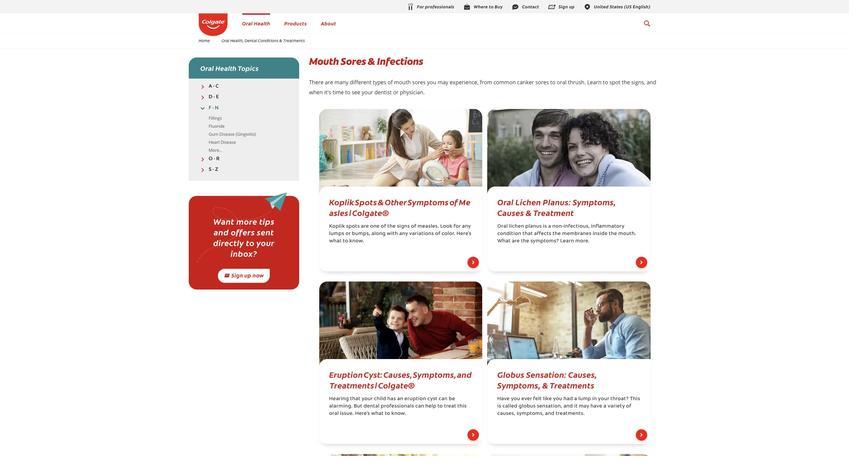 Task type: locate. For each thing, give the bounding box(es) containing it.
0 vertical spatial oral
[[557, 79, 567, 86]]

of right the signs
[[411, 224, 417, 229]]

or
[[393, 89, 399, 96], [346, 232, 351, 237]]

treatments up had
[[550, 380, 595, 391]]

2 horizontal spatial are
[[512, 239, 520, 244]]

signs
[[397, 224, 410, 229]]

that inside hearing that your child has an eruption cyst can be alarming. but dental professionals can help to treat this oral issue. here's what to know.
[[350, 397, 361, 402]]

z
[[215, 167, 218, 173]]

health up oral health, dental conditions & treatments
[[254, 20, 270, 27]]

- right f
[[213, 106, 214, 111]]

and left offers
[[214, 227, 229, 238]]

o - r
[[209, 157, 220, 162]]

2 horizontal spatial a
[[604, 405, 607, 410]]

0 vertical spatial learn
[[588, 79, 602, 86]]

are down the condition
[[512, 239, 520, 244]]

1 vertical spatial a
[[575, 397, 578, 402]]

1 vertical spatial or
[[346, 232, 351, 237]]

1 vertical spatial is
[[498, 405, 502, 410]]

treatment
[[534, 207, 574, 218]]

what down "lumps"
[[329, 239, 342, 244]]

have
[[498, 397, 510, 402]]

1 horizontal spatial a
[[575, 397, 578, 402]]

oral inside oral health topics popup button
[[200, 64, 214, 73]]

disease up heart disease "link"
[[220, 131, 235, 137]]

- inside popup button
[[213, 167, 214, 173]]

0 vertical spatial what
[[329, 239, 342, 244]]

is inside 'oral lichen planus is a non-infectious, inflammatory condition that affects the membranes inside the mouth. what are the symptoms? learn more.'
[[544, 224, 547, 229]]

health
[[254, 20, 270, 27], [216, 64, 237, 73]]

your right in
[[599, 397, 610, 402]]

learn down membranes
[[561, 239, 575, 244]]

1 vertical spatial know.
[[392, 412, 406, 417]]

symptoms, up ever
[[498, 380, 541, 391]]

0 vertical spatial a
[[549, 224, 552, 229]]

0 vertical spatial here's
[[457, 232, 472, 237]]

sores right canker on the right of page
[[536, 79, 549, 86]]

know. down professionals
[[392, 412, 406, 417]]

oral up the condition
[[498, 224, 508, 229]]

0 horizontal spatial health
[[216, 64, 237, 73]]

child
[[374, 397, 386, 402]]

a
[[209, 84, 212, 89]]

paper airplane image
[[197, 190, 291, 269]]

oral left health,
[[222, 38, 229, 43]]

dentist
[[375, 89, 392, 96]]

learn right the thrush.
[[588, 79, 602, 86]]

what inside 'koplik spots are one of the signs of measles. look for any lumps or bumps, along with any variations of color. here's what to know.'
[[329, 239, 342, 244]]

thrush.
[[569, 79, 586, 86]]

to inside want more tips and offers sent directly to your inbox?
[[246, 238, 255, 249]]

you right like
[[554, 397, 563, 402]]

0 horizontal spatial can
[[416, 405, 425, 410]]

symptoms, inside globus sensation: causes, symptoms, & treatments
[[498, 380, 541, 391]]

oral left the thrush.
[[557, 79, 567, 86]]

asles | colgate®
[[329, 207, 389, 218]]

1 horizontal spatial oral
[[557, 79, 567, 86]]

fillings
[[209, 115, 222, 121]]

want more tips and offers sent directly to your inbox?
[[213, 216, 275, 259]]

treatments down products
[[283, 38, 305, 43]]

are inside 'koplik spots are one of the signs of measles. look for any lumps or bumps, along with any variations of color. here's what to know.'
[[361, 224, 369, 229]]

dental
[[245, 38, 257, 43]]

oral up a
[[200, 64, 214, 73]]

the up with
[[388, 224, 396, 229]]

1 vertical spatial that
[[350, 397, 361, 402]]

& right sores
[[368, 55, 375, 68]]

treatments inside globus sensation: causes, symptoms, & treatments
[[550, 380, 595, 391]]

symptoms, inside 'oral lichen planus: symptoms, causes & treatment'
[[573, 197, 616, 208]]

what down dental
[[372, 412, 384, 417]]

your inside want more tips and offers sent directly to your inbox?
[[257, 238, 275, 249]]

any right for
[[462, 224, 471, 229]]

what for treatments | colgate®
[[372, 412, 384, 417]]

can left be
[[439, 397, 448, 402]]

have
[[591, 405, 603, 410]]

& inside 'oral lichen planus: symptoms, causes & treatment'
[[526, 207, 532, 218]]

0 horizontal spatial may
[[438, 79, 449, 86]]

with
[[387, 232, 398, 237]]

canker
[[518, 79, 535, 86]]

may down lump
[[579, 405, 590, 410]]

your up dental
[[362, 397, 373, 402]]

0 horizontal spatial are
[[325, 79, 333, 86]]

treat
[[445, 405, 457, 410]]

0 vertical spatial any
[[462, 224, 471, 229]]

0 vertical spatial that
[[523, 232, 533, 237]]

2 vertical spatial are
[[512, 239, 520, 244]]

or inside there are many different types of mouth sores you may experience, from common canker sores to oral thrush. learn to spot the signs, and when it's time to see your dentist or physician.
[[393, 89, 399, 96]]

your inside have you ever felt like you had a lump in your throat? this is called globus sensation, and it may have a variety of causes, symptoms, and treatments.
[[599, 397, 610, 402]]

symptoms, for oral lichen planus: symptoms, causes & treatment
[[573, 197, 616, 208]]

0 vertical spatial symptoms,
[[573, 197, 616, 208]]

1 horizontal spatial may
[[579, 405, 590, 410]]

& up like
[[543, 380, 549, 391]]

up
[[245, 272, 252, 279]]

to down "lumps"
[[343, 239, 348, 244]]

different
[[350, 79, 372, 86]]

offers
[[231, 227, 255, 238]]

any down the signs
[[400, 232, 408, 237]]

sent
[[257, 227, 274, 238]]

1 vertical spatial treatments
[[550, 380, 595, 391]]

to
[[551, 79, 556, 86], [603, 79, 609, 86], [346, 89, 351, 96], [246, 238, 255, 249], [343, 239, 348, 244], [438, 405, 443, 410], [385, 412, 390, 417]]

-
[[213, 84, 215, 89], [214, 95, 215, 100], [213, 106, 214, 111], [214, 157, 215, 162], [213, 167, 214, 173]]

is up affects
[[544, 224, 547, 229]]

but
[[354, 405, 363, 410]]

1 horizontal spatial know.
[[392, 412, 406, 417]]

- inside popup button
[[213, 106, 214, 111]]

oral inside 'oral lichen planus: symptoms, causes & treatment'
[[498, 197, 514, 208]]

0 horizontal spatial here's
[[355, 412, 370, 417]]

&
[[280, 38, 282, 43], [368, 55, 375, 68], [526, 207, 532, 218], [543, 380, 549, 391]]

1 vertical spatial symptoms,
[[498, 380, 541, 391]]

colgate® logo image
[[199, 13, 228, 36]]

and right signs,
[[647, 79, 657, 86]]

oral down alarming.
[[329, 412, 339, 417]]

want
[[213, 216, 235, 227]]

that up but
[[350, 397, 361, 402]]

lichen
[[516, 197, 542, 208]]

o - r button
[[189, 156, 299, 162]]

1 horizontal spatial are
[[361, 224, 369, 229]]

in
[[593, 397, 597, 402]]

you inside there are many different types of mouth sores you may experience, from common canker sores to oral thrush. learn to spot the signs, and when it's time to see your dentist or physician.
[[427, 79, 437, 86]]

alarming.
[[329, 405, 353, 410]]

0 horizontal spatial know.
[[350, 239, 364, 244]]

condition
[[498, 232, 522, 237]]

1 horizontal spatial is
[[544, 224, 547, 229]]

2 horizontal spatial you
[[554, 397, 563, 402]]

0 vertical spatial know.
[[350, 239, 364, 244]]

0 horizontal spatial you
[[427, 79, 437, 86]]

1 vertical spatial are
[[361, 224, 369, 229]]

what
[[329, 239, 342, 244], [372, 412, 384, 417]]

- for a
[[213, 84, 215, 89]]

0 vertical spatial are
[[325, 79, 333, 86]]

- for s
[[213, 167, 214, 173]]

1 vertical spatial learn
[[561, 239, 575, 244]]

1 horizontal spatial sores
[[536, 79, 549, 86]]

color.
[[442, 232, 456, 237]]

is down the have
[[498, 405, 502, 410]]

- right a
[[213, 84, 215, 89]]

know.
[[350, 239, 364, 244], [392, 412, 406, 417]]

0 horizontal spatial treatments
[[283, 38, 305, 43]]

1 horizontal spatial or
[[393, 89, 399, 96]]

know. inside hearing that your child has an eruption cyst can be alarming. but dental professionals can help to treat this oral issue. here's what to know.
[[392, 412, 406, 417]]

0 vertical spatial treatments
[[283, 38, 305, 43]]

oral lichen planus: symptoms, causes & treatment
[[498, 197, 616, 218]]

any
[[462, 224, 471, 229], [400, 232, 408, 237]]

heart
[[209, 139, 220, 145]]

1 vertical spatial may
[[579, 405, 590, 410]]

ever
[[522, 397, 532, 402]]

e
[[216, 95, 219, 100]]

oral left lichen
[[498, 197, 514, 208]]

may inside there are many different types of mouth sores you may experience, from common canker sores to oral thrush. learn to spot the signs, and when it's time to see your dentist or physician.
[[438, 79, 449, 86]]

sensation,
[[537, 405, 563, 410]]

here's down for
[[457, 232, 472, 237]]

your right see
[[362, 89, 373, 96]]

your
[[362, 89, 373, 96], [257, 238, 275, 249], [362, 397, 373, 402], [599, 397, 610, 402]]

0 vertical spatial disease
[[220, 131, 235, 137]]

what inside hearing that your child has an eruption cyst can be alarming. but dental professionals can help to treat this oral issue. here's what to know.
[[372, 412, 384, 417]]

oral up dental
[[242, 20, 253, 27]]

here's down but
[[355, 412, 370, 417]]

oral health button
[[242, 20, 270, 27]]

koplik
[[329, 224, 345, 229]]

may inside have you ever felt like you had a lump in your throat? this is called globus sensation, and it may have a variety of causes, symptoms, and treatments.
[[579, 405, 590, 410]]

1 vertical spatial here's
[[355, 412, 370, 417]]

1 horizontal spatial what
[[372, 412, 384, 417]]

products button
[[285, 20, 307, 27]]

sores up physician. on the top of page
[[413, 79, 426, 86]]

here's inside hearing that your child has an eruption cyst can be alarming. but dental professionals can help to treat this oral issue. here's what to know.
[[355, 412, 370, 417]]

0 horizontal spatial symptoms,
[[498, 380, 541, 391]]

oral
[[557, 79, 567, 86], [329, 412, 339, 417]]

mouth
[[394, 79, 411, 86]]

learn
[[588, 79, 602, 86], [561, 239, 575, 244]]

0 horizontal spatial what
[[329, 239, 342, 244]]

health inside popup button
[[216, 64, 237, 73]]

oral inside 'oral lichen planus is a non-infectious, inflammatory condition that affects the membranes inside the mouth. what are the symptoms? learn more.'
[[498, 224, 508, 229]]

there are many different types of mouth sores you may experience, from common canker sores to oral thrush. learn to spot the signs, and when it's time to see your dentist or physician.
[[309, 79, 657, 96]]

& up planus
[[526, 207, 532, 218]]

here's for eruption cyst: causes, symptoms, and treatments | colgate®
[[355, 412, 370, 417]]

1 vertical spatial what
[[372, 412, 384, 417]]

causes,
[[569, 369, 597, 381]]

1 horizontal spatial symptoms,
[[573, 197, 616, 208]]

- inside dropdown button
[[213, 84, 215, 89]]

treatments
[[283, 38, 305, 43], [550, 380, 595, 391]]

may left experience, at top
[[438, 79, 449, 86]]

you up called
[[511, 397, 521, 402]]

health up c
[[216, 64, 237, 73]]

- left e
[[214, 95, 215, 100]]

d - e
[[209, 95, 219, 100]]

2 sores from the left
[[536, 79, 549, 86]]

here's for koplik spots & other symptoms of me asles | colgate®
[[457, 232, 472, 237]]

1 horizontal spatial health
[[254, 20, 270, 27]]

- for d
[[214, 95, 215, 100]]

oral for oral health, dental conditions & treatments
[[222, 38, 229, 43]]

treatments.
[[556, 412, 585, 417]]

are up it's
[[325, 79, 333, 86]]

the down planus
[[521, 239, 530, 244]]

a left non- on the right of page
[[549, 224, 552, 229]]

eruption cyst: causes, symptoms, and treatments | colgate®
[[329, 369, 472, 391]]

symptoms, up inflammatory at the right
[[573, 197, 616, 208]]

variations
[[410, 232, 434, 237]]

for
[[454, 224, 461, 229]]

1 vertical spatial oral
[[329, 412, 339, 417]]

oral inside hearing that your child has an eruption cyst can be alarming. but dental professionals can help to treat this oral issue. here's what to know.
[[329, 412, 339, 417]]

0 vertical spatial is
[[544, 224, 547, 229]]

home link
[[194, 38, 214, 43]]

sign up now
[[232, 272, 264, 279]]

- right s
[[213, 167, 214, 173]]

0 vertical spatial may
[[438, 79, 449, 86]]

health for oral health topics
[[216, 64, 237, 73]]

to left see
[[346, 89, 351, 96]]

0 horizontal spatial learn
[[561, 239, 575, 244]]

there
[[309, 79, 324, 86]]

oral for oral health topics
[[200, 64, 214, 73]]

- inside 'dropdown button'
[[214, 157, 215, 162]]

0 horizontal spatial any
[[400, 232, 408, 237]]

or inside 'koplik spots are one of the signs of measles. look for any lumps or bumps, along with any variations of color. here's what to know.'
[[346, 232, 351, 237]]

a right have
[[604, 405, 607, 410]]

1 horizontal spatial treatments
[[550, 380, 595, 391]]

the down inflammatory at the right
[[609, 232, 618, 237]]

are up bumps,
[[361, 224, 369, 229]]

0 horizontal spatial is
[[498, 405, 502, 410]]

here's inside 'koplik spots are one of the signs of measles. look for any lumps or bumps, along with any variations of color. here's what to know.'
[[457, 232, 472, 237]]

may
[[438, 79, 449, 86], [579, 405, 590, 410]]

mouth
[[309, 55, 339, 68]]

oral inside there are many different types of mouth sores you may experience, from common canker sores to oral thrush. learn to spot the signs, and when it's time to see your dentist or physician.
[[557, 79, 567, 86]]

have you ever felt like you had a lump in your throat? this is called globus sensation, and it may have a variety of causes, symptoms, and treatments.
[[498, 397, 641, 417]]

of down 'this'
[[627, 405, 632, 410]]

or down spots
[[346, 232, 351, 237]]

disease down gum disease (gingivitis) link
[[221, 139, 236, 145]]

and inside there are many different types of mouth sores you may experience, from common canker sores to oral thrush. learn to spot the signs, and when it's time to see your dentist or physician.
[[647, 79, 657, 86]]

of right types
[[388, 79, 393, 86]]

1 horizontal spatial here's
[[457, 232, 472, 237]]

or down mouth
[[393, 89, 399, 96]]

0 vertical spatial or
[[393, 89, 399, 96]]

1 horizontal spatial you
[[511, 397, 521, 402]]

1 horizontal spatial learn
[[588, 79, 602, 86]]

oral for oral lichen planus: symptoms, causes & treatment
[[498, 197, 514, 208]]

the
[[622, 79, 631, 86], [388, 224, 396, 229], [553, 232, 561, 237], [609, 232, 618, 237], [521, 239, 530, 244]]

can down eruption
[[416, 405, 425, 410]]

1 vertical spatial health
[[216, 64, 237, 73]]

mouth sores & infections
[[309, 55, 423, 68]]

fluoride
[[209, 123, 225, 129]]

bumps,
[[352, 232, 371, 237]]

gum disease (gingivitis) link
[[209, 131, 256, 137]]

0 horizontal spatial sores
[[413, 79, 426, 86]]

your down tips
[[257, 238, 275, 249]]

learn inside there are many different types of mouth sores you may experience, from common canker sores to oral thrush. learn to spot the signs, and when it's time to see your dentist or physician.
[[588, 79, 602, 86]]

sores
[[413, 79, 426, 86], [536, 79, 549, 86]]

symptoms,
[[573, 197, 616, 208], [498, 380, 541, 391]]

0 vertical spatial can
[[439, 397, 448, 402]]

0 horizontal spatial that
[[350, 397, 361, 402]]

know. inside 'koplik spots are one of the signs of measles. look for any lumps or bumps, along with any variations of color. here's what to know.'
[[350, 239, 364, 244]]

this
[[458, 405, 467, 410]]

0 vertical spatial health
[[254, 20, 270, 27]]

to inside 'koplik spots are one of the signs of measles. look for any lumps or bumps, along with any variations of color. here's what to know.'
[[343, 239, 348, 244]]

see
[[352, 89, 361, 96]]

know. down bumps,
[[350, 239, 364, 244]]

1 horizontal spatial that
[[523, 232, 533, 237]]

planus
[[526, 224, 542, 229]]

and inside want more tips and offers sent directly to your inbox?
[[214, 227, 229, 238]]

you right mouth
[[427, 79, 437, 86]]

a up "it"
[[575, 397, 578, 402]]

0 horizontal spatial oral
[[329, 412, 339, 417]]

the right spot on the right
[[622, 79, 631, 86]]

- left the r
[[214, 157, 215, 162]]

that down planus
[[523, 232, 533, 237]]

oral health, dental conditions & treatments
[[222, 38, 305, 43]]

None search field
[[644, 17, 651, 30]]

0 horizontal spatial a
[[549, 224, 552, 229]]

0 horizontal spatial or
[[346, 232, 351, 237]]

hearing
[[329, 397, 349, 402]]

1 horizontal spatial any
[[462, 224, 471, 229]]

- inside dropdown button
[[214, 95, 215, 100]]

to left sent
[[246, 238, 255, 249]]



Task type: describe. For each thing, give the bounding box(es) containing it.
(gingivitis)
[[236, 131, 256, 137]]

a inside 'oral lichen planus is a non-infectious, inflammatory condition that affects the membranes inside the mouth. what are the symptoms? learn more.'
[[549, 224, 552, 229]]

the inside there are many different types of mouth sores you may experience, from common canker sores to oral thrush. learn to spot the signs, and when it's time to see your dentist or physician.
[[622, 79, 631, 86]]

heart disease link
[[209, 139, 236, 145]]

like
[[544, 397, 552, 402]]

globus sensation: causes, symptoms, & treatments
[[498, 369, 597, 391]]

experience,
[[450, 79, 479, 86]]

planus:
[[543, 197, 571, 208]]

is inside have you ever felt like you had a lump in your throat? this is called globus sensation, and it may have a variety of causes, symptoms, and treatments.
[[498, 405, 502, 410]]

of left color.
[[436, 232, 441, 237]]

cyst
[[428, 397, 438, 402]]

health for oral health
[[254, 20, 270, 27]]

treatments for oral health, dental conditions & treatments
[[283, 38, 305, 43]]

a - c
[[209, 84, 219, 89]]

more...
[[209, 147, 223, 153]]

1 horizontal spatial can
[[439, 397, 448, 402]]

sign up now link
[[218, 269, 270, 283]]

your inside hearing that your child has an eruption cyst can be alarming. but dental professionals can help to treat this oral issue. here's what to know.
[[362, 397, 373, 402]]

inside
[[593, 232, 608, 237]]

symptoms,
[[517, 412, 544, 417]]

more
[[237, 216, 257, 227]]

and down 'sensation,' on the right of page
[[546, 412, 555, 417]]

oral health topics button
[[189, 58, 299, 79]]

fluoride link
[[209, 123, 225, 129]]

of right one
[[381, 224, 387, 229]]

inbox?
[[231, 248, 257, 259]]

to left the thrush.
[[551, 79, 556, 86]]

s
[[209, 167, 212, 173]]

lumps
[[329, 232, 345, 237]]

to down professionals
[[385, 412, 390, 417]]

when
[[309, 89, 323, 96]]

common
[[494, 79, 516, 86]]

koplik spots are one of the signs of measles. look for any lumps or bumps, along with any variations of color. here's what to know.
[[329, 224, 472, 244]]

an
[[398, 397, 404, 402]]

professionals
[[381, 405, 414, 410]]

d
[[209, 95, 213, 100]]

your inside there are many different types of mouth sores you may experience, from common canker sores to oral thrush. learn to spot the signs, and when it's time to see your dentist or physician.
[[362, 89, 373, 96]]

tips
[[259, 216, 275, 227]]

d - e button
[[189, 95, 299, 100]]

time
[[333, 89, 344, 96]]

n
[[215, 106, 219, 111]]

to left spot on the right
[[603, 79, 609, 86]]

and down had
[[564, 405, 573, 410]]

that inside 'oral lichen planus is a non-infectious, inflammatory condition that affects the membranes inside the mouth. what are the symptoms? learn more.'
[[523, 232, 533, 237]]

treatments for globus sensation: causes, symptoms, & treatments
[[550, 380, 595, 391]]

topics
[[238, 64, 259, 73]]

- for f
[[213, 106, 214, 111]]

- for o
[[214, 157, 215, 162]]

spots
[[346, 224, 360, 229]]

the inside 'koplik spots are one of the signs of measles. look for any lumps or bumps, along with any variations of color. here's what to know.'
[[388, 224, 396, 229]]

f
[[209, 106, 211, 111]]

2 vertical spatial a
[[604, 405, 607, 410]]

globus
[[498, 369, 525, 381]]

koplik spots & other symptoms of me
[[329, 197, 471, 208]]

physician.
[[400, 89, 425, 96]]

where to buy icon image
[[463, 3, 471, 11]]

1 vertical spatial disease
[[221, 139, 236, 145]]

oral health, dental conditions & treatments link
[[217, 38, 310, 43]]

this
[[631, 397, 641, 402]]

dental
[[364, 405, 380, 410]]

1 vertical spatial can
[[416, 405, 425, 410]]

symptoms?
[[531, 239, 559, 244]]

oral health
[[242, 20, 270, 27]]

health,
[[230, 38, 244, 43]]

about button
[[321, 20, 336, 27]]

know. for asles | colgate®
[[350, 239, 364, 244]]

lump
[[579, 397, 592, 402]]

had
[[564, 397, 573, 402]]

o
[[209, 157, 213, 162]]

spot
[[610, 79, 621, 86]]

learn inside 'oral lichen planus is a non-infectious, inflammatory condition that affects the membranes inside the mouth. what are the symptoms? learn more.'
[[561, 239, 575, 244]]

from
[[480, 79, 493, 86]]

of inside there are many different types of mouth sores you may experience, from common canker sores to oral thrush. learn to spot the signs, and when it's time to see your dentist or physician.
[[388, 79, 393, 86]]

1 vertical spatial any
[[400, 232, 408, 237]]

products
[[285, 20, 307, 27]]

what
[[498, 239, 511, 244]]

symptoms, for globus sensation: causes, symptoms, & treatments
[[498, 380, 541, 391]]

more... link
[[209, 147, 223, 153]]

1 sores from the left
[[413, 79, 426, 86]]

hearing that your child has an eruption cyst can be alarming. but dental professionals can help to treat this oral issue. here's what to know.
[[329, 397, 467, 417]]

be
[[449, 397, 456, 402]]

oral for oral health
[[242, 20, 253, 27]]

mouth.
[[619, 232, 637, 237]]

to right help
[[438, 405, 443, 410]]

signs,
[[632, 79, 646, 86]]

of inside have you ever felt like you had a lump in your throat? this is called globus sensation, and it may have a variety of causes, symptoms, and treatments.
[[627, 405, 632, 410]]

know. for treatments | colgate®
[[392, 412, 406, 417]]

inflammatory
[[592, 224, 625, 229]]

& right conditions
[[280, 38, 282, 43]]

home
[[199, 38, 210, 43]]

for professionals icon image
[[407, 3, 415, 11]]

non-
[[553, 224, 564, 229]]

affects
[[535, 232, 552, 237]]

eruption
[[405, 397, 427, 402]]

& inside globus sensation: causes, symptoms, & treatments
[[543, 380, 549, 391]]

the down non- on the right of page
[[553, 232, 561, 237]]

are inside there are many different types of mouth sores you may experience, from common canker sores to oral thrush. learn to spot the signs, and when it's time to see your dentist or physician.
[[325, 79, 333, 86]]

contact icon image
[[512, 3, 520, 11]]

c
[[216, 84, 219, 89]]

called
[[503, 405, 518, 410]]

what for asles | colgate®
[[329, 239, 342, 244]]

fillings fluoride gum disease (gingivitis) heart disease more...
[[209, 115, 256, 153]]

types
[[373, 79, 387, 86]]

lichen
[[510, 224, 525, 229]]

a - c button
[[189, 84, 299, 90]]

are inside 'oral lichen planus is a non-infectious, inflammatory condition that affects the membranes inside the mouth. what are the symptoms? learn more.'
[[512, 239, 520, 244]]

globus
[[519, 405, 536, 410]]

infectious,
[[564, 224, 590, 229]]

oral for oral lichen planus is a non-infectious, inflammatory condition that affects the membranes inside the mouth. what are the symptoms? learn more.
[[498, 224, 508, 229]]

koplik spots & other symptoms of me asles | colgate®
[[329, 197, 471, 218]]

more.
[[576, 239, 590, 244]]

oral lichen planus is a non-infectious, inflammatory condition that affects the membranes inside the mouth. what are the symptoms? learn more.
[[498, 224, 637, 244]]

oral health topics
[[200, 64, 259, 73]]

it
[[575, 405, 578, 410]]

has
[[388, 397, 396, 402]]

location icon image
[[584, 3, 592, 11]]

f - n menu
[[189, 114, 299, 155]]

f - n button
[[189, 105, 299, 111]]

s - z button
[[189, 167, 299, 173]]

causes
[[498, 207, 524, 218]]

sign up icon image
[[548, 3, 556, 11]]

infections
[[377, 55, 423, 68]]



Task type: vqa. For each thing, say whether or not it's contained in the screenshot.


